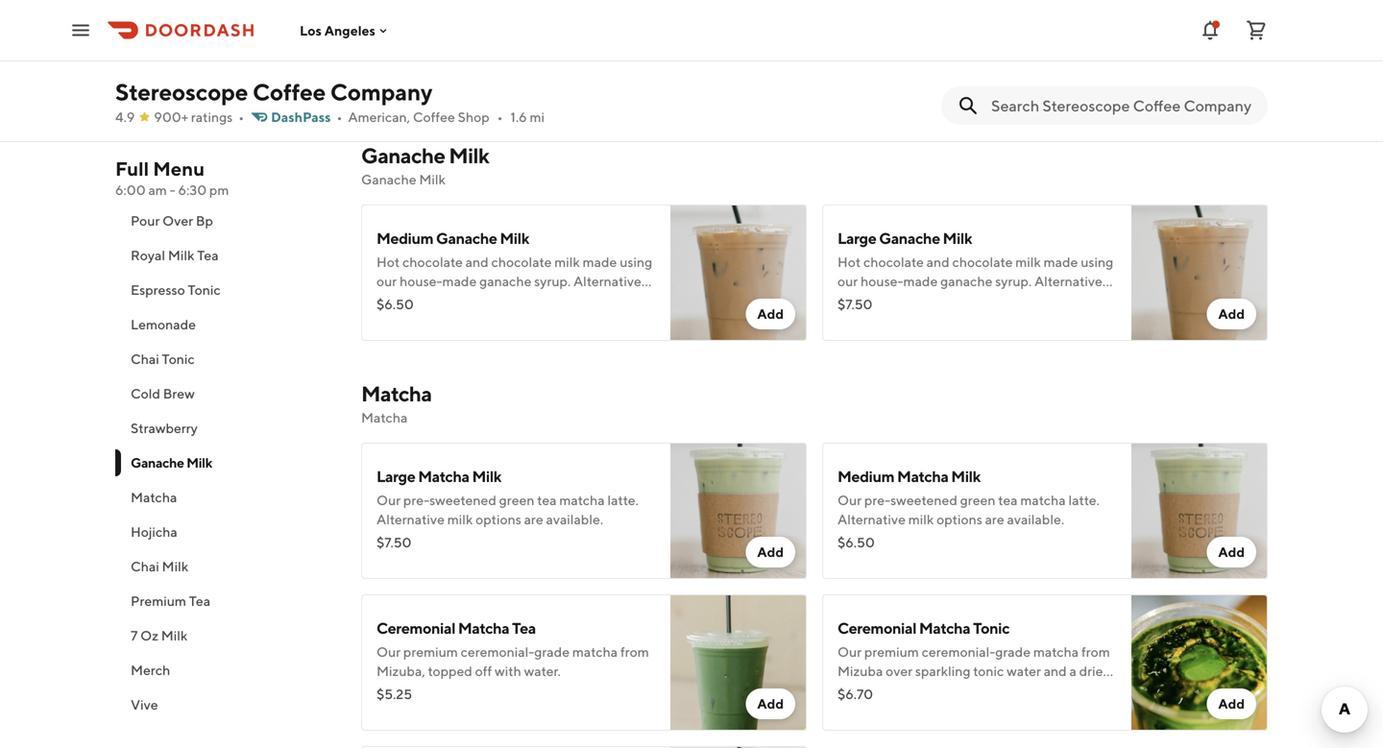 Task type: locate. For each thing, give the bounding box(es) containing it.
1 latte. from the left
[[608, 492, 639, 508]]

from inside 'ceremonial matcha tonic our premium ceremonial-grade matcha from mizuba over sparkling tonic water and a dried pineapple slice.'
[[1082, 644, 1111, 660]]

chai milk
[[131, 559, 188, 575]]

2 • from the left
[[337, 109, 342, 125]]

latte. for medium matcha milk
[[1069, 492, 1100, 508]]

ganache milk
[[131, 455, 212, 471]]

tonic down royal milk tea button
[[188, 282, 221, 298]]

grade for tea
[[535, 644, 570, 660]]

our inside large matcha milk our pre-sweetened green tea matcha latte. alternative milk options are available. $7.50
[[377, 492, 401, 508]]

chai
[[131, 351, 159, 367], [131, 559, 159, 575]]

1 vertical spatial coffee
[[413, 109, 455, 125]]

7 oz milk button
[[115, 619, 338, 653]]

available. for large
[[546, 512, 604, 528]]

4.9
[[115, 109, 135, 125]]

2 using from the left
[[1081, 254, 1114, 270]]

are inside large matcha milk our pre-sweetened green tea matcha latte. alternative milk options are available. $7.50
[[524, 512, 544, 528]]

dairy. inside large ganache milk hot chocolate and chocolate milk made using our house-made ganache syrup. alternative milk options available, but the ganache syrup contains dairy.
[[892, 312, 925, 328]]

premium
[[404, 644, 458, 660], [865, 644, 919, 660]]

matcha
[[361, 381, 432, 406], [361, 410, 408, 426], [418, 467, 470, 486], [898, 467, 949, 486], [131, 490, 177, 505], [458, 619, 510, 638], [919, 619, 971, 638]]

dairy. inside medium ganache milk hot chocolate and chocolate milk made using our house-made ganache syrup. alternative milk options available, but the ganache syrup contains dairy.
[[431, 312, 464, 328]]

matcha for ceremonial matcha tea our premium ceremonial-grade matcha from mizuba, topped off with water. $5.25
[[458, 619, 510, 638]]

ceremonial inside the ceremonial matcha tea our premium ceremonial-grade matcha from mizuba, topped off with water. $5.25
[[377, 619, 456, 638]]

2 are from the left
[[986, 512, 1005, 528]]

our inside large ganache milk hot chocolate and chocolate milk made using our house-made ganache syrup. alternative milk options available, but the ganache syrup contains dairy.
[[838, 273, 858, 289]]

1 horizontal spatial $7.50
[[838, 296, 873, 312]]

0 horizontal spatial $7.50
[[377, 535, 412, 551]]

tea down bp at top
[[197, 247, 219, 263]]

1 syrup. from the left
[[534, 273, 571, 289]]

1 but from the left
[[513, 293, 535, 308]]

syrup inside medium ganache milk hot chocolate and chocolate milk made using our house-made ganache syrup. alternative milk options available, but the ganache syrup contains dairy.
[[616, 293, 649, 308]]

1 horizontal spatial contains
[[838, 312, 890, 328]]

tonic for espresso tonic
[[188, 282, 221, 298]]

0 vertical spatial coffee
[[253, 78, 326, 106]]

matcha inside the ceremonial matcha tea our premium ceremonial-grade matcha from mizuba, topped off with water. $5.25
[[458, 619, 510, 638]]

0 horizontal spatial the
[[537, 293, 558, 308]]

pre- inside medium matcha milk our pre-sweetened green tea matcha latte. alternative milk options are available. $6.50
[[865, 492, 891, 508]]

1 horizontal spatial premium
[[865, 644, 919, 660]]

ceremonial inside 'ceremonial matcha tonic our premium ceremonial-grade matcha from mizuba over sparkling tonic water and a dried pineapple slice.'
[[838, 619, 917, 638]]

latte.
[[608, 492, 639, 508], [1069, 492, 1100, 508]]

tea inside medium matcha milk our pre-sweetened green tea matcha latte. alternative milk options are available. $6.50
[[999, 492, 1018, 508]]

our for ceremonial matcha tea
[[377, 644, 401, 660]]

4 chocolate from the left
[[953, 254, 1013, 270]]

2 syrup. from the left
[[996, 273, 1032, 289]]

available.
[[425, 35, 482, 51], [546, 512, 604, 528], [1008, 512, 1065, 528]]

merch button
[[115, 653, 338, 688]]

2 dairy. from the left
[[892, 312, 925, 328]]

• right ratings
[[239, 109, 244, 125]]

1 horizontal spatial using
[[1081, 254, 1114, 270]]

1 horizontal spatial latte.
[[1069, 492, 1100, 508]]

chai up cold at the left bottom of page
[[131, 351, 159, 367]]

1 vertical spatial large
[[377, 467, 415, 486]]

1 ceremonial- from the left
[[461, 644, 535, 660]]

house- for large
[[861, 273, 904, 289]]

milk inside 7 oz milk button
[[161, 628, 188, 644]]

ceremonial- inside 'ceremonial matcha tonic our premium ceremonial-grade matcha from mizuba over sparkling tonic water and a dried pineapple slice.'
[[922, 644, 996, 660]]

matcha for large matcha milk our pre-sweetened green tea matcha latte. alternative milk options are available. $7.50
[[418, 467, 470, 486]]

1 our from the left
[[377, 273, 397, 289]]

large ganache milk hot chocolate and chocolate milk made using our house-made ganache syrup. alternative milk options available, but the ganache syrup contains dairy.
[[838, 229, 1114, 328]]

using inside large ganache milk hot chocolate and chocolate milk made using our house-made ganache syrup. alternative milk options available, but the ganache syrup contains dairy.
[[1081, 254, 1114, 270]]

available, inside medium ganache milk hot chocolate and chocolate milk made using our house-made ganache syrup. alternative milk options available, but the ganache syrup contains dairy.
[[453, 293, 511, 308]]

1 horizontal spatial from
[[1082, 644, 1111, 660]]

and inside large ganache milk hot chocolate and chocolate milk made using our house-made ganache syrup. alternative milk options available, but the ganache syrup contains dairy.
[[927, 254, 950, 270]]

slice.
[[902, 683, 932, 699]]

ceremonial- up sparkling
[[922, 644, 996, 660]]

tea up 'with'
[[512, 619, 536, 638]]

large
[[838, 229, 877, 247], [377, 467, 415, 486]]

premium inside 'ceremonial matcha tonic our premium ceremonial-grade matcha from mizuba over sparkling tonic water and a dried pineapple slice.'
[[865, 644, 919, 660]]

premium up over at right bottom
[[865, 644, 919, 660]]

angeles
[[325, 22, 376, 38]]

our inside 'ceremonial matcha tonic our premium ceremonial-grade matcha from mizuba over sparkling tonic water and a dried pineapple slice.'
[[838, 644, 862, 660]]

1 horizontal spatial available.
[[546, 512, 604, 528]]

1 horizontal spatial coffee
[[413, 109, 455, 125]]

0 horizontal spatial •
[[239, 109, 244, 125]]

2 pre- from the left
[[865, 492, 891, 508]]

chai tonic button
[[115, 342, 338, 377]]

made
[[583, 254, 617, 270], [1044, 254, 1079, 270], [443, 273, 477, 289], [904, 273, 938, 289]]

syrup. for medium ganache milk
[[534, 273, 571, 289]]

tea
[[197, 247, 219, 263], [189, 593, 211, 609], [512, 619, 536, 638]]

1 are from the left
[[524, 512, 544, 528]]

1 horizontal spatial are
[[986, 512, 1005, 528]]

1 horizontal spatial house-
[[861, 273, 904, 289]]

add
[[758, 306, 784, 322], [1219, 306, 1245, 322], [758, 544, 784, 560], [1219, 544, 1245, 560], [758, 696, 784, 712], [1219, 696, 1245, 712]]

tea inside the ceremonial matcha tea our premium ceremonial-grade matcha from mizuba, topped off with water. $5.25
[[512, 619, 536, 638]]

medium
[[377, 229, 434, 247], [838, 467, 895, 486]]

green
[[499, 492, 535, 508], [961, 492, 996, 508]]

tonic inside 'ceremonial matcha tonic our premium ceremonial-grade matcha from mizuba over sparkling tonic water and a dried pineapple slice.'
[[974, 619, 1010, 638]]

the inside large ganache milk hot chocolate and chocolate milk made using our house-made ganache syrup. alternative milk options available, but the ganache syrup contains dairy.
[[999, 293, 1019, 308]]

1 horizontal spatial grade
[[996, 644, 1031, 660]]

ceremonial matcha tea image
[[671, 595, 807, 731]]

milk
[[449, 143, 489, 168], [419, 172, 446, 187], [500, 229, 529, 247], [943, 229, 973, 247], [168, 247, 195, 263], [186, 455, 212, 471], [472, 467, 502, 486], [952, 467, 981, 486], [162, 559, 188, 575], [161, 628, 188, 644]]

syrup
[[616, 293, 649, 308], [1077, 293, 1110, 308]]

1 grade from the left
[[535, 644, 570, 660]]

cold brew
[[131, 386, 195, 402]]

1 • from the left
[[239, 109, 244, 125]]

using inside medium ganache milk hot chocolate and chocolate milk made using our house-made ganache syrup. alternative milk options available, but the ganache syrup contains dairy.
[[620, 254, 653, 270]]

2 vertical spatial tonic
[[974, 619, 1010, 638]]

0 horizontal spatial ceremonial-
[[461, 644, 535, 660]]

premium for ceremonial matcha tea
[[404, 644, 458, 660]]

grade inside 'ceremonial matcha tonic our premium ceremonial-grade matcha from mizuba over sparkling tonic water and a dried pineapple slice.'
[[996, 644, 1031, 660]]

house- for medium
[[400, 273, 443, 289]]

$45.10
[[377, 58, 419, 74]]

available,
[[453, 293, 511, 308], [915, 293, 972, 308]]

hot inside large ganache milk hot chocolate and chocolate milk made using our house-made ganache syrup. alternative milk options available, but the ganache syrup contains dairy.
[[838, 254, 861, 270]]

2 vertical spatial tea
[[512, 619, 536, 638]]

2 horizontal spatial and
[[1044, 664, 1067, 679]]

medium inside medium ganache milk hot chocolate and chocolate milk made using our house-made ganache syrup. alternative milk options available, but the ganache syrup contains dairy.
[[377, 229, 434, 247]]

are for large matcha milk
[[524, 512, 544, 528]]

but inside large ganache milk hot chocolate and chocolate milk made using our house-made ganache syrup. alternative milk options available, but the ganache syrup contains dairy.
[[975, 293, 996, 308]]

0 horizontal spatial are
[[524, 512, 544, 528]]

6:00
[[115, 182, 146, 198]]

green inside large matcha milk our pre-sweetened green tea matcha latte. alternative milk options are available. $7.50
[[499, 492, 535, 508]]

1 horizontal spatial ceremonial-
[[922, 644, 996, 660]]

contains inside medium ganache milk hot chocolate and chocolate milk made using our house-made ganache syrup. alternative milk options available, but the ganache syrup contains dairy.
[[377, 312, 428, 328]]

0 horizontal spatial sweetened
[[430, 492, 497, 508]]

1 contains from the left
[[377, 312, 428, 328]]

0 vertical spatial $7.50
[[838, 296, 873, 312]]

available. inside large matcha milk our pre-sweetened green tea matcha latte. alternative milk options are available. $7.50
[[546, 512, 604, 528]]

grade up 'water.'
[[535, 644, 570, 660]]

ceremonial-
[[461, 644, 535, 660], [922, 644, 996, 660]]

1 tea from the left
[[537, 492, 557, 508]]

0 horizontal spatial but
[[513, 293, 535, 308]]

0 horizontal spatial hot
[[377, 254, 400, 270]]

matcha inside matcha matcha
[[361, 410, 408, 426]]

2 contains from the left
[[838, 312, 890, 328]]

sweetened
[[430, 492, 497, 508], [891, 492, 958, 508]]

0 horizontal spatial available,
[[453, 293, 511, 308]]

1 vertical spatial chai
[[131, 559, 159, 575]]

0 horizontal spatial from
[[621, 644, 649, 660]]

0 vertical spatial chai
[[131, 351, 159, 367]]

900+
[[154, 109, 188, 125]]

alternative
[[515, 16, 583, 32], [574, 273, 642, 289], [1035, 273, 1103, 289], [377, 512, 445, 528], [838, 512, 906, 528]]

1 from from the left
[[621, 644, 649, 660]]

coffee up dashpass
[[253, 78, 326, 106]]

2 latte. from the left
[[1069, 492, 1100, 508]]

tea for large matcha milk
[[537, 492, 557, 508]]

0 horizontal spatial pre-
[[404, 492, 430, 508]]

add for ceremonial matcha tonic
[[1219, 696, 1245, 712]]

2 horizontal spatial •
[[497, 109, 503, 125]]

green for large matcha milk
[[499, 492, 535, 508]]

half gallon matcha latte image
[[671, 747, 807, 749]]

0 horizontal spatial latte.
[[608, 492, 639, 508]]

1 hot from the left
[[377, 254, 400, 270]]

our for medium matcha milk
[[838, 492, 862, 508]]

matcha inside large matcha milk our pre-sweetened green tea matcha latte. alternative milk options are available. $7.50
[[560, 492, 605, 508]]

house- inside large ganache milk hot chocolate and chocolate milk made using our house-made ganache syrup. alternative milk options available, but the ganache syrup contains dairy.
[[861, 273, 904, 289]]

$6.50
[[377, 296, 414, 312], [838, 535, 875, 551]]

tea inside large matcha milk our pre-sweetened green tea matcha latte. alternative milk options are available. $7.50
[[537, 492, 557, 508]]

add button
[[746, 299, 796, 330], [1207, 299, 1257, 330], [746, 537, 796, 568], [1207, 537, 1257, 568], [746, 689, 796, 720], [1207, 689, 1257, 720]]

available. inside medium matcha milk our pre-sweetened green tea matcha latte. alternative milk options are available. $6.50
[[1008, 512, 1065, 528]]

latte. inside large matcha milk our pre-sweetened green tea matcha latte. alternative milk options are available. $7.50
[[608, 492, 639, 508]]

medium for medium matcha milk
[[838, 467, 895, 486]]

matcha
[[560, 492, 605, 508], [1021, 492, 1066, 508], [573, 644, 618, 660], [1034, 644, 1079, 660]]

off
[[475, 664, 492, 679]]

tea right premium
[[189, 593, 211, 609]]

1 horizontal spatial but
[[975, 293, 996, 308]]

0 vertical spatial medium
[[377, 229, 434, 247]]

options inside 64 oz. strawberry milk. alternative milk options available. $45.10
[[377, 35, 422, 51]]

available. inside 64 oz. strawberry milk. alternative milk options available. $45.10
[[425, 35, 482, 51]]

are
[[524, 512, 544, 528], [986, 512, 1005, 528]]

premium inside the ceremonial matcha tea our premium ceremonial-grade matcha from mizuba, topped off with water. $5.25
[[404, 644, 458, 660]]

milk.
[[483, 16, 512, 32]]

coffee left shop
[[413, 109, 455, 125]]

2 our from the left
[[838, 273, 858, 289]]

syrup inside large ganache milk hot chocolate and chocolate milk made using our house-made ganache syrup. alternative milk options available, but the ganache syrup contains dairy.
[[1077, 293, 1110, 308]]

1 ceremonial from the left
[[377, 619, 456, 638]]

1 horizontal spatial sweetened
[[891, 492, 958, 508]]

royal milk tea
[[131, 247, 219, 263]]

1 horizontal spatial pre-
[[865, 492, 891, 508]]

our for large matcha milk
[[377, 492, 401, 508]]

1 dairy. from the left
[[431, 312, 464, 328]]

2 green from the left
[[961, 492, 996, 508]]

1 horizontal spatial large
[[838, 229, 877, 247]]

0 horizontal spatial grade
[[535, 644, 570, 660]]

1 horizontal spatial •
[[337, 109, 342, 125]]

tonic up tonic on the bottom of the page
[[974, 619, 1010, 638]]

0 vertical spatial tonic
[[188, 282, 221, 298]]

from for ceremonial matcha tonic
[[1082, 644, 1111, 660]]

the inside medium ganache milk hot chocolate and chocolate milk made using our house-made ganache syrup. alternative milk options available, but the ganache syrup contains dairy.
[[537, 293, 558, 308]]

0 horizontal spatial tea
[[537, 492, 557, 508]]

2 but from the left
[[975, 293, 996, 308]]

2 ceremonial from the left
[[838, 619, 917, 638]]

2 horizontal spatial available.
[[1008, 512, 1065, 528]]

•
[[239, 109, 244, 125], [337, 109, 342, 125], [497, 109, 503, 125]]

1 horizontal spatial tea
[[999, 492, 1018, 508]]

1 available, from the left
[[453, 293, 511, 308]]

syrup for large ganache milk
[[1077, 293, 1110, 308]]

but
[[513, 293, 535, 308], [975, 293, 996, 308]]

1 horizontal spatial and
[[927, 254, 950, 270]]

mizuba
[[838, 664, 883, 679]]

large inside large ganache milk hot chocolate and chocolate milk made using our house-made ganache syrup. alternative milk options available, but the ganache syrup contains dairy.
[[838, 229, 877, 247]]

are for medium matcha milk
[[986, 512, 1005, 528]]

1 vertical spatial medium
[[838, 467, 895, 486]]

medium inside medium matcha milk our pre-sweetened green tea matcha latte. alternative milk options are available. $6.50
[[838, 467, 895, 486]]

0 vertical spatial tea
[[197, 247, 219, 263]]

0 horizontal spatial large
[[377, 467, 415, 486]]

the for large ganache milk
[[999, 293, 1019, 308]]

chai tonic
[[131, 351, 195, 367]]

milk inside chai milk button
[[162, 559, 188, 575]]

2 chai from the top
[[131, 559, 159, 575]]

and inside medium ganache milk hot chocolate and chocolate milk made using our house-made ganache syrup. alternative milk options available, but the ganache syrup contains dairy.
[[466, 254, 489, 270]]

large inside large matcha milk our pre-sweetened green tea matcha latte. alternative milk options are available. $7.50
[[377, 467, 415, 486]]

pour
[[131, 213, 160, 229]]

medium ganache milk image
[[671, 205, 807, 341]]

grade up 'water'
[[996, 644, 1031, 660]]

ceremonial
[[377, 619, 456, 638], [838, 619, 917, 638]]

hot
[[377, 254, 400, 270], [838, 254, 861, 270]]

1 horizontal spatial available,
[[915, 293, 972, 308]]

alternative inside 64 oz. strawberry milk. alternative milk options available. $45.10
[[515, 16, 583, 32]]

milk inside large ganache milk hot chocolate and chocolate milk made using our house-made ganache syrup. alternative milk options available, but the ganache syrup contains dairy.
[[943, 229, 973, 247]]

2 tea from the left
[[999, 492, 1018, 508]]

matcha inside medium matcha milk our pre-sweetened green tea matcha latte. alternative milk options are available. $6.50
[[898, 467, 949, 486]]

sweetened inside medium matcha milk our pre-sweetened green tea matcha latte. alternative milk options are available. $6.50
[[891, 492, 958, 508]]

add button for ceremonial matcha tonic
[[1207, 689, 1257, 720]]

cold
[[131, 386, 160, 402]]

medium matcha milk our pre-sweetened green tea matcha latte. alternative milk options are available. $6.50
[[838, 467, 1100, 551]]

0 horizontal spatial our
[[377, 273, 397, 289]]

matcha inside the ceremonial matcha tea our premium ceremonial-grade matcha from mizuba, topped off with water. $5.25
[[573, 644, 618, 660]]

0 horizontal spatial dairy.
[[431, 312, 464, 328]]

0 horizontal spatial $6.50
[[377, 296, 414, 312]]

syrup for medium ganache milk
[[616, 293, 649, 308]]

milk
[[586, 16, 611, 32], [555, 254, 580, 270], [1016, 254, 1041, 270], [377, 293, 402, 308], [838, 293, 863, 308], [448, 512, 473, 528], [909, 512, 934, 528]]

coffee
[[253, 78, 326, 106], [413, 109, 455, 125]]

syrup.
[[534, 273, 571, 289], [996, 273, 1032, 289]]

0 horizontal spatial contains
[[377, 312, 428, 328]]

1 horizontal spatial syrup.
[[996, 273, 1032, 289]]

hojicha
[[131, 524, 178, 540]]

ceremonial for ceremonial matcha tonic
[[838, 619, 917, 638]]

pre- for medium
[[865, 492, 891, 508]]

1 horizontal spatial syrup
[[1077, 293, 1110, 308]]

chocolate
[[403, 254, 463, 270], [491, 254, 552, 270], [864, 254, 924, 270], [953, 254, 1013, 270]]

1 premium from the left
[[404, 644, 458, 660]]

milk inside royal milk tea button
[[168, 247, 195, 263]]

large matcha milk our pre-sweetened green tea matcha latte. alternative milk options are available. $7.50
[[377, 467, 639, 551]]

tonic for chai tonic
[[162, 351, 195, 367]]

1 using from the left
[[620, 254, 653, 270]]

1 house- from the left
[[400, 273, 443, 289]]

0 horizontal spatial medium
[[377, 229, 434, 247]]

2 ceremonial- from the left
[[922, 644, 996, 660]]

matcha inside 'ceremonial matcha tonic our premium ceremonial-grade matcha from mizuba over sparkling tonic water and a dried pineapple slice.'
[[919, 619, 971, 638]]

oz.
[[396, 16, 413, 32]]

2 premium from the left
[[865, 644, 919, 660]]

1 horizontal spatial the
[[999, 293, 1019, 308]]

1 green from the left
[[499, 492, 535, 508]]

• right dashpass
[[337, 109, 342, 125]]

our inside the ceremonial matcha tea our premium ceremonial-grade matcha from mizuba, topped off with water. $5.25
[[377, 644, 401, 660]]

available, for medium ganache milk
[[453, 293, 511, 308]]

1 horizontal spatial hot
[[838, 254, 861, 270]]

full
[[115, 158, 149, 180]]

0 horizontal spatial and
[[466, 254, 489, 270]]

from inside the ceremonial matcha tea our premium ceremonial-grade matcha from mizuba, topped off with water. $5.25
[[621, 644, 649, 660]]

0 horizontal spatial syrup
[[616, 293, 649, 308]]

ceremonial- inside the ceremonial matcha tea our premium ceremonial-grade matcha from mizuba, topped off with water. $5.25
[[461, 644, 535, 660]]

pre- inside large matcha milk our pre-sweetened green tea matcha latte. alternative milk options are available. $7.50
[[404, 492, 430, 508]]

0 horizontal spatial syrup.
[[534, 273, 571, 289]]

0 vertical spatial large
[[838, 229, 877, 247]]

1 vertical spatial tonic
[[162, 351, 195, 367]]

green inside medium matcha milk our pre-sweetened green tea matcha latte. alternative milk options are available. $6.50
[[961, 492, 996, 508]]

2 sweetened from the left
[[891, 492, 958, 508]]

2 available, from the left
[[915, 293, 972, 308]]

2 chocolate from the left
[[491, 254, 552, 270]]

large ganache milk image
[[1132, 205, 1268, 341]]

1 pre- from the left
[[404, 492, 430, 508]]

our inside medium matcha milk our pre-sweetened green tea matcha latte. alternative milk options are available. $6.50
[[838, 492, 862, 508]]

0 horizontal spatial available.
[[425, 35, 482, 51]]

latte. for large matcha milk
[[608, 492, 639, 508]]

syrup. inside large ganache milk hot chocolate and chocolate milk made using our house-made ganache syrup. alternative milk options available, but the ganache syrup contains dairy.
[[996, 273, 1032, 289]]

matcha inside large matcha milk our pre-sweetened green tea matcha latte. alternative milk options are available. $7.50
[[418, 467, 470, 486]]

ceremonial- up 'with'
[[461, 644, 535, 660]]

chai down hojicha
[[131, 559, 159, 575]]

1 sweetened from the left
[[430, 492, 497, 508]]

sweetened inside large matcha milk our pre-sweetened green tea matcha latte. alternative milk options are available. $7.50
[[430, 492, 497, 508]]

contains
[[377, 312, 428, 328], [838, 312, 890, 328]]

los angeles button
[[300, 22, 391, 38]]

company
[[330, 78, 433, 106]]

ganache inside large ganache milk hot chocolate and chocolate milk made using our house-made ganache syrup. alternative milk options available, but the ganache syrup contains dairy.
[[879, 229, 940, 247]]

1 vertical spatial $7.50
[[377, 535, 412, 551]]

0 horizontal spatial coffee
[[253, 78, 326, 106]]

ceremonial up mizuba
[[838, 619, 917, 638]]

1 horizontal spatial $6.50
[[838, 535, 875, 551]]

0 horizontal spatial house-
[[400, 273, 443, 289]]

tonic up brew at bottom left
[[162, 351, 195, 367]]

1 horizontal spatial our
[[838, 273, 858, 289]]

medium ganache milk hot chocolate and chocolate milk made using our house-made ganache syrup. alternative milk options available, but the ganache syrup contains dairy.
[[377, 229, 653, 328]]

are inside medium matcha milk our pre-sweetened green tea matcha latte. alternative milk options are available. $6.50
[[986, 512, 1005, 528]]

ceremonial up mizuba,
[[377, 619, 456, 638]]

2 hot from the left
[[838, 254, 861, 270]]

and
[[466, 254, 489, 270], [927, 254, 950, 270], [1044, 664, 1067, 679]]

pour over bp button
[[115, 204, 338, 238]]

dairy. for medium
[[431, 312, 464, 328]]

contains for medium
[[377, 312, 428, 328]]

tonic
[[188, 282, 221, 298], [162, 351, 195, 367], [974, 619, 1010, 638]]

2 from from the left
[[1082, 644, 1111, 660]]

mizuba,
[[377, 664, 425, 679]]

hot inside medium ganache milk hot chocolate and chocolate milk made using our house-made ganache syrup. alternative milk options available, but the ganache syrup contains dairy.
[[377, 254, 400, 270]]

add for large ganache milk
[[1219, 306, 1245, 322]]

our for large
[[838, 273, 858, 289]]

$7.50 inside large matcha milk our pre-sweetened green tea matcha latte. alternative milk options are available. $7.50
[[377, 535, 412, 551]]

1 syrup from the left
[[616, 293, 649, 308]]

from for ceremonial matcha tea
[[621, 644, 649, 660]]

1 vertical spatial $6.50
[[838, 535, 875, 551]]

0 horizontal spatial green
[[499, 492, 535, 508]]

our
[[377, 492, 401, 508], [838, 492, 862, 508], [377, 644, 401, 660], [838, 644, 862, 660]]

• left 1.6
[[497, 109, 503, 125]]

$6.50 inside medium matcha milk our pre-sweetened green tea matcha latte. alternative milk options are available. $6.50
[[838, 535, 875, 551]]

medium matcha milk image
[[1132, 443, 1268, 579]]

2 grade from the left
[[996, 644, 1031, 660]]

add for ceremonial matcha tea
[[758, 696, 784, 712]]

but inside medium ganache milk hot chocolate and chocolate milk made using our house-made ganache syrup. alternative milk options available, but the ganache syrup contains dairy.
[[513, 293, 535, 308]]

1 horizontal spatial green
[[961, 492, 996, 508]]

0 horizontal spatial premium
[[404, 644, 458, 660]]

1 horizontal spatial ceremonial
[[838, 619, 917, 638]]

los
[[300, 22, 322, 38]]

premium
[[131, 593, 186, 609]]

house- inside medium ganache milk hot chocolate and chocolate milk made using our house-made ganache syrup. alternative milk options available, but the ganache syrup contains dairy.
[[400, 273, 443, 289]]

0 horizontal spatial ceremonial
[[377, 619, 456, 638]]

add button for large matcha milk
[[746, 537, 796, 568]]

from
[[621, 644, 649, 660], [1082, 644, 1111, 660]]

1 horizontal spatial dairy.
[[892, 312, 925, 328]]

matcha for medium matcha milk our pre-sweetened green tea matcha latte. alternative milk options are available. $6.50
[[898, 467, 949, 486]]

a
[[1070, 664, 1077, 679]]

cold brew button
[[115, 377, 338, 411]]

alternative inside large ganache milk hot chocolate and chocolate milk made using our house-made ganache syrup. alternative milk options available, but the ganache syrup contains dairy.
[[1035, 273, 1103, 289]]

grade inside the ceremonial matcha tea our premium ceremonial-grade matcha from mizuba, topped off with water. $5.25
[[535, 644, 570, 660]]

brew
[[163, 386, 195, 402]]

our
[[377, 273, 397, 289], [838, 273, 858, 289]]

available, inside large ganache milk hot chocolate and chocolate milk made using our house-made ganache syrup. alternative milk options available, but the ganache syrup contains dairy.
[[915, 293, 972, 308]]

1 horizontal spatial medium
[[838, 467, 895, 486]]

2 syrup from the left
[[1077, 293, 1110, 308]]

premium up topped
[[404, 644, 458, 660]]

1 chai from the top
[[131, 351, 159, 367]]

latte. inside medium matcha milk our pre-sweetened green tea matcha latte. alternative milk options are available. $6.50
[[1069, 492, 1100, 508]]

2 house- from the left
[[861, 273, 904, 289]]

large matcha milk image
[[671, 443, 807, 579]]

2 the from the left
[[999, 293, 1019, 308]]

espresso tonic
[[131, 282, 221, 298]]

our inside medium ganache milk hot chocolate and chocolate milk made using our house-made ganache syrup. alternative milk options available, but the ganache syrup contains dairy.
[[377, 273, 397, 289]]

the
[[537, 293, 558, 308], [999, 293, 1019, 308]]

1 the from the left
[[537, 293, 558, 308]]

contains inside large ganache milk hot chocolate and chocolate milk made using our house-made ganache syrup. alternative milk options available, but the ganache syrup contains dairy.
[[838, 312, 890, 328]]

0 horizontal spatial using
[[620, 254, 653, 270]]

syrup. inside medium ganache milk hot chocolate and chocolate milk made using our house-made ganache syrup. alternative milk options available, but the ganache syrup contains dairy.
[[534, 273, 571, 289]]



Task type: describe. For each thing, give the bounding box(es) containing it.
ratings
[[191, 109, 233, 125]]

contains for large
[[838, 312, 890, 328]]

premium tea button
[[115, 584, 338, 619]]

large for large matcha milk
[[377, 467, 415, 486]]

ceremonial- for tonic
[[922, 644, 996, 660]]

los angeles
[[300, 22, 376, 38]]

matcha for ceremonial matcha tonic our premium ceremonial-grade matcha from mizuba over sparkling tonic water and a dried pineapple slice.
[[919, 619, 971, 638]]

merch
[[131, 663, 170, 678]]

bp
[[196, 213, 213, 229]]

options inside large matcha milk our pre-sweetened green tea matcha latte. alternative milk options are available. $7.50
[[476, 512, 522, 528]]

ceremonial for ceremonial matcha tea
[[377, 619, 456, 638]]

3 chocolate from the left
[[864, 254, 924, 270]]

but for large ganache milk
[[975, 293, 996, 308]]

menu
[[153, 158, 205, 180]]

coffee for american,
[[413, 109, 455, 125]]

over
[[886, 664, 913, 679]]

ceremonial matcha tonic image
[[1132, 595, 1268, 731]]

pm
[[209, 182, 229, 198]]

64
[[377, 16, 393, 32]]

ganache inside medium ganache milk hot chocolate and chocolate milk made using our house-made ganache syrup. alternative milk options available, but the ganache syrup contains dairy.
[[436, 229, 497, 247]]

add for medium ganache milk
[[758, 306, 784, 322]]

with
[[495, 664, 522, 679]]

water.
[[524, 664, 561, 679]]

$5.25
[[377, 687, 412, 702]]

chai milk button
[[115, 550, 338, 584]]

pour over bp
[[131, 213, 213, 229]]

tonic
[[974, 664, 1004, 679]]

milk inside medium matcha milk our pre-sweetened green tea matcha latte. alternative milk options are available. $6.50
[[909, 512, 934, 528]]

shop
[[458, 109, 490, 125]]

add button for large ganache milk
[[1207, 299, 1257, 330]]

1 vertical spatial tea
[[189, 593, 211, 609]]

our for ceremonial matcha tonic
[[838, 644, 862, 660]]

available, for large ganache milk
[[915, 293, 972, 308]]

options inside medium ganache milk hot chocolate and chocolate milk made using our house-made ganache syrup. alternative milk options available, but the ganache syrup contains dairy.
[[405, 293, 451, 308]]

7 oz milk
[[131, 628, 188, 644]]

dashpass •
[[271, 109, 342, 125]]

premium for ceremonial matcha tonic
[[865, 644, 919, 660]]

stereoscope
[[115, 78, 248, 106]]

and for large ganache milk
[[927, 254, 950, 270]]

open menu image
[[69, 19, 92, 42]]

pineapple
[[838, 683, 899, 699]]

add for medium matcha milk
[[1219, 544, 1245, 560]]

options inside large ganache milk hot chocolate and chocolate milk made using our house-made ganache syrup. alternative milk options available, but the ganache syrup contains dairy.
[[866, 293, 912, 308]]

alternative inside large matcha milk our pre-sweetened green tea matcha latte. alternative milk options are available. $7.50
[[377, 512, 445, 528]]

but for medium ganache milk
[[513, 293, 535, 308]]

strawberry
[[131, 420, 198, 436]]

hojicha button
[[115, 515, 338, 550]]

3 • from the left
[[497, 109, 503, 125]]

chai for chai tonic
[[131, 351, 159, 367]]

stereoscope coffee company
[[115, 78, 433, 106]]

dairy. for large
[[892, 312, 925, 328]]

espresso
[[131, 282, 185, 298]]

royal milk tea button
[[115, 238, 338, 273]]

vive
[[131, 697, 158, 713]]

milk inside large matcha milk our pre-sweetened green tea matcha latte. alternative milk options are available. $7.50
[[472, 467, 502, 486]]

premium tea
[[131, 593, 211, 609]]

6:30
[[178, 182, 207, 198]]

tea for ceremonial
[[512, 619, 536, 638]]

hot for medium ganache milk
[[377, 254, 400, 270]]

full menu 6:00 am - 6:30 pm
[[115, 158, 229, 198]]

hot for large ganache milk
[[838, 254, 861, 270]]

dashpass
[[271, 109, 331, 125]]

add for large matcha milk
[[758, 544, 784, 560]]

milk inside medium matcha milk our pre-sweetened green tea matcha latte. alternative milk options are available. $6.50
[[952, 467, 981, 486]]

and for medium ganache milk
[[466, 254, 489, 270]]

vive button
[[115, 688, 338, 723]]

alternative inside medium ganache milk hot chocolate and chocolate milk made using our house-made ganache syrup. alternative milk options available, but the ganache syrup contains dairy.
[[574, 273, 642, 289]]

1 chocolate from the left
[[403, 254, 463, 270]]

tea for medium matcha milk
[[999, 492, 1018, 508]]

-
[[170, 182, 176, 198]]

milk inside medium ganache milk hot chocolate and chocolate milk made using our house-made ganache syrup. alternative milk options available, but the ganache syrup contains dairy.
[[500, 229, 529, 247]]

ceremonial matcha tea our premium ceremonial-grade matcha from mizuba, topped off with water. $5.25
[[377, 619, 649, 702]]

using for medium ganache milk
[[620, 254, 653, 270]]

and inside 'ceremonial matcha tonic our premium ceremonial-grade matcha from mizuba over sparkling tonic water and a dried pineapple slice.'
[[1044, 664, 1067, 679]]

900+ ratings •
[[154, 109, 244, 125]]

0 items, open order cart image
[[1245, 19, 1268, 42]]

1.6
[[511, 109, 527, 125]]

our for medium
[[377, 273, 397, 289]]

water
[[1007, 664, 1042, 679]]

large for large ganache milk
[[838, 229, 877, 247]]

milk inside 64 oz. strawberry milk. alternative milk options available. $45.10
[[586, 16, 611, 32]]

tea for royal
[[197, 247, 219, 263]]

matcha inside 'ceremonial matcha tonic our premium ceremonial-grade matcha from mizuba over sparkling tonic water and a dried pineapple slice.'
[[1034, 644, 1079, 660]]

dried
[[1080, 664, 1112, 679]]

0 vertical spatial $6.50
[[377, 296, 414, 312]]

milk inside large matcha milk our pre-sweetened green tea matcha latte. alternative milk options are available. $7.50
[[448, 512, 473, 528]]

ganache milk ganache milk
[[361, 143, 489, 187]]

matcha inside medium matcha milk our pre-sweetened green tea matcha latte. alternative milk options are available. $6.50
[[1021, 492, 1066, 508]]

chai for chai milk
[[131, 559, 159, 575]]

sparkling
[[916, 664, 971, 679]]

ceremonial- for tea
[[461, 644, 535, 660]]

7
[[131, 628, 138, 644]]

strawberry button
[[115, 411, 338, 446]]

matcha button
[[115, 480, 338, 515]]

oz
[[140, 628, 158, 644]]

alternative inside medium matcha milk our pre-sweetened green tea matcha latte. alternative milk options are available. $6.50
[[838, 512, 906, 528]]

matcha inside button
[[131, 490, 177, 505]]

matcha matcha
[[361, 381, 432, 426]]

the for medium ganache milk
[[537, 293, 558, 308]]

$6.70
[[838, 687, 874, 702]]

options inside medium matcha milk our pre-sweetened green tea matcha latte. alternative milk options are available. $6.50
[[937, 512, 983, 528]]

64 oz. strawberry milk. alternative milk options available. $45.10
[[377, 16, 611, 74]]

topped
[[428, 664, 473, 679]]

ceremonial matcha tonic our premium ceremonial-grade matcha from mizuba over sparkling tonic water and a dried pineapple slice.
[[838, 619, 1112, 699]]

espresso tonic button
[[115, 273, 338, 307]]

half gallon strawberry milk image
[[671, 0, 807, 103]]

american,
[[348, 109, 410, 125]]

american, coffee shop • 1.6 mi
[[348, 109, 545, 125]]

coffee for stereoscope
[[253, 78, 326, 106]]

lemonade button
[[115, 307, 338, 342]]

grade for tonic
[[996, 644, 1031, 660]]

matcha for matcha matcha
[[361, 410, 408, 426]]

over
[[163, 213, 193, 229]]

syrup. for large ganache milk
[[996, 273, 1032, 289]]

Item Search search field
[[992, 95, 1253, 116]]

add button for medium ganache milk
[[746, 299, 796, 330]]

add button for medium matcha milk
[[1207, 537, 1257, 568]]

royal
[[131, 247, 165, 263]]

mi
[[530, 109, 545, 125]]

notification bell image
[[1199, 19, 1222, 42]]

pre- for large
[[404, 492, 430, 508]]

lemonade
[[131, 317, 196, 332]]

add button for ceremonial matcha tea
[[746, 689, 796, 720]]

using for large ganache milk
[[1081, 254, 1114, 270]]

am
[[148, 182, 167, 198]]

green for medium matcha milk
[[961, 492, 996, 508]]

sweetened for medium
[[891, 492, 958, 508]]

sweetened for large
[[430, 492, 497, 508]]

medium for medium ganache milk
[[377, 229, 434, 247]]

strawberry
[[416, 16, 481, 32]]

available. for medium
[[1008, 512, 1065, 528]]



Task type: vqa. For each thing, say whether or not it's contained in the screenshot.


